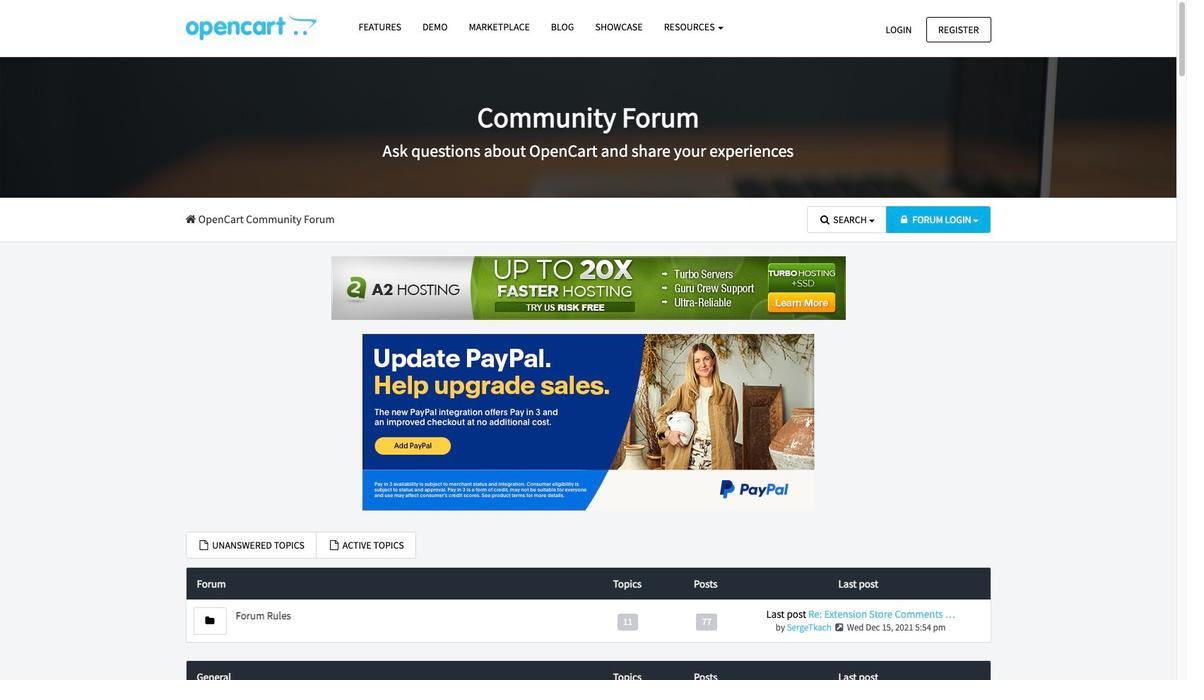 Task type: vqa. For each thing, say whether or not it's contained in the screenshot.
Forum Rules image
yes



Task type: locate. For each thing, give the bounding box(es) containing it.
1 file o image from the left
[[198, 540, 210, 550]]

paypal payment gateway image
[[362, 334, 815, 511]]

lock image
[[898, 215, 911, 225]]

0 horizontal spatial file o image
[[198, 540, 210, 550]]

search image
[[819, 215, 831, 225]]

home image
[[186, 213, 196, 225]]

1 horizontal spatial file o image
[[328, 540, 341, 550]]

a2 hosting image
[[331, 256, 846, 320]]

file o image
[[198, 540, 210, 550], [328, 540, 341, 550]]



Task type: describe. For each thing, give the bounding box(es) containing it.
forum rules image
[[205, 616, 214, 626]]

2 file o image from the left
[[328, 540, 341, 550]]

view the latest post image
[[834, 624, 845, 633]]



